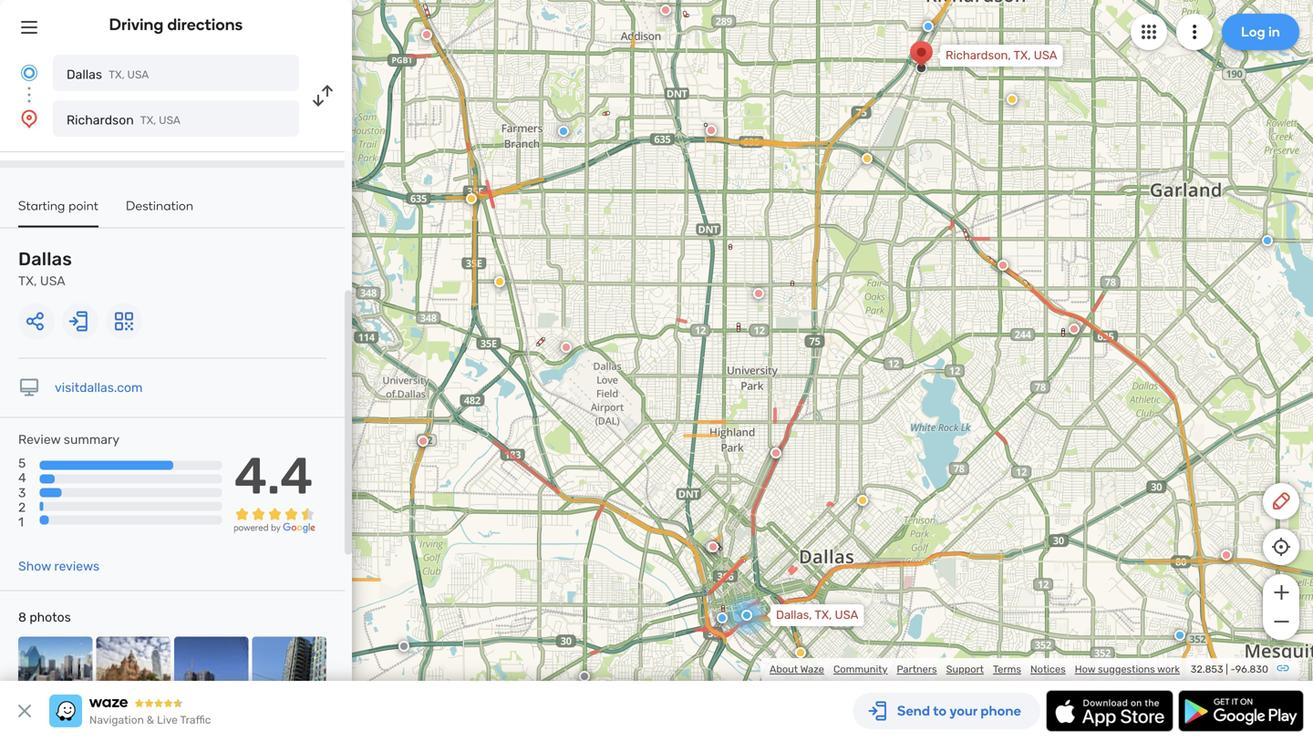 Task type: locate. For each thing, give the bounding box(es) containing it.
driving
[[109, 15, 164, 34]]

richardson, tx, usa
[[946, 48, 1058, 62]]

zoom in image
[[1270, 582, 1293, 604]]

0 vertical spatial dallas
[[67, 67, 102, 82]]

dallas up richardson
[[67, 67, 102, 82]]

dallas tx, usa
[[67, 67, 149, 82], [18, 249, 72, 289]]

tx, right richardson,
[[1014, 48, 1031, 62]]

image 3 of dallas, dallas image
[[174, 637, 249, 712]]

visitdallas.com link
[[55, 380, 143, 395]]

road closed image
[[660, 5, 671, 16], [421, 29, 432, 40], [753, 288, 764, 299], [1069, 324, 1080, 335], [561, 342, 572, 353], [771, 448, 782, 459]]

traffic
[[180, 714, 211, 727]]

destination button
[[126, 198, 194, 226]]

1 vertical spatial dallas
[[18, 249, 72, 270]]

how suggestions work link
[[1075, 664, 1180, 676]]

visitdallas.com
[[55, 380, 143, 395]]

usa right richardson
[[159, 114, 181, 127]]

navigation
[[89, 714, 144, 727]]

police image
[[558, 126, 569, 137], [1262, 235, 1273, 246], [717, 613, 728, 624], [1175, 630, 1186, 641]]

review summary
[[18, 432, 120, 447]]

driving directions
[[109, 15, 243, 34]]

current location image
[[18, 62, 40, 84]]

show reviews
[[18, 559, 100, 574]]

0 vertical spatial dallas tx, usa
[[67, 67, 149, 82]]

hazard image
[[1007, 94, 1018, 105], [466, 193, 477, 204], [494, 276, 505, 287], [857, 495, 868, 506], [795, 648, 806, 659]]

richardson,
[[946, 48, 1011, 62]]

hazard image
[[862, 153, 873, 164]]

5
[[18, 456, 26, 471]]

partners
[[897, 664, 937, 676]]

notices
[[1031, 664, 1066, 676]]

dallas tx, usa up richardson
[[67, 67, 149, 82]]

tx,
[[1014, 48, 1031, 62], [109, 68, 125, 81], [140, 114, 156, 127], [18, 274, 37, 289], [815, 608, 832, 623]]

terms link
[[993, 664, 1022, 676]]

suggestions
[[1098, 664, 1155, 676]]

road closed image
[[706, 125, 717, 136], [998, 260, 1009, 271], [418, 436, 429, 447], [706, 542, 717, 553], [708, 542, 719, 553], [1221, 550, 1232, 561]]

tx, right richardson
[[140, 114, 156, 127]]

dallas, tx, usa
[[776, 608, 859, 623]]

partners link
[[897, 664, 937, 676]]

dallas down starting point button
[[18, 249, 72, 270]]

tx, up the richardson tx, usa
[[109, 68, 125, 81]]

notices link
[[1031, 664, 1066, 676]]

show
[[18, 559, 51, 574]]

dallas
[[67, 67, 102, 82], [18, 249, 72, 270]]

96.830
[[1236, 664, 1269, 676]]

support
[[946, 664, 984, 676]]

navigation & live traffic
[[89, 714, 211, 727]]

4.4
[[234, 446, 313, 507]]

terms
[[993, 664, 1022, 676]]

dallas tx, usa down starting point button
[[18, 249, 72, 289]]

support link
[[946, 664, 984, 676]]

community link
[[834, 664, 888, 676]]

tx, inside the richardson tx, usa
[[140, 114, 156, 127]]

image 1 of dallas, dallas image
[[18, 637, 93, 712]]

link image
[[1276, 661, 1291, 676]]

usa
[[1034, 48, 1058, 62], [127, 68, 149, 81], [159, 114, 181, 127], [40, 274, 65, 289], [835, 608, 859, 623]]

-
[[1231, 664, 1236, 676]]

8
[[18, 610, 26, 625]]

|
[[1226, 664, 1228, 676]]

image 2 of dallas, dallas image
[[96, 637, 171, 712]]

location image
[[18, 108, 40, 130]]



Task type: vqa. For each thing, say whether or not it's contained in the screenshot.
image 3 of dallas, dallas
yes



Task type: describe. For each thing, give the bounding box(es) containing it.
usa down starting point button
[[40, 274, 65, 289]]

starting
[[18, 198, 65, 213]]

about
[[770, 664, 798, 676]]

dallas,
[[776, 608, 812, 623]]

&
[[147, 714, 154, 727]]

image 4 of dallas, dallas image
[[252, 637, 327, 712]]

usa right richardson,
[[1034, 48, 1058, 62]]

point
[[69, 198, 99, 213]]

x image
[[14, 701, 36, 722]]

accident image
[[579, 671, 590, 682]]

pencil image
[[1271, 491, 1292, 513]]

32.853
[[1191, 664, 1224, 676]]

summary
[[64, 432, 120, 447]]

about waze community partners support terms notices how suggestions work
[[770, 664, 1180, 676]]

computer image
[[18, 377, 40, 399]]

4
[[18, 471, 26, 486]]

3
[[18, 485, 26, 501]]

tx, down starting point button
[[18, 274, 37, 289]]

starting point
[[18, 198, 99, 213]]

reviews
[[54, 559, 100, 574]]

8 photos
[[18, 610, 71, 625]]

2
[[18, 500, 26, 515]]

usa inside the richardson tx, usa
[[159, 114, 181, 127]]

about waze link
[[770, 664, 825, 676]]

community
[[834, 664, 888, 676]]

police image
[[923, 21, 934, 32]]

work
[[1158, 664, 1180, 676]]

richardson tx, usa
[[67, 113, 181, 128]]

tx, right 'dallas,' in the right bottom of the page
[[815, 608, 832, 623]]

1
[[18, 515, 24, 530]]

32.853 | -96.830
[[1191, 664, 1269, 676]]

how
[[1075, 664, 1096, 676]]

usa up the richardson tx, usa
[[127, 68, 149, 81]]

richardson
[[67, 113, 134, 128]]

review
[[18, 432, 61, 447]]

5 4 3 2 1
[[18, 456, 26, 530]]

live
[[157, 714, 178, 727]]

directions
[[167, 15, 243, 34]]

destination
[[126, 198, 194, 213]]

starting point button
[[18, 198, 99, 228]]

usa right 'dallas,' in the right bottom of the page
[[835, 608, 859, 623]]

1 vertical spatial dallas tx, usa
[[18, 249, 72, 289]]

accident image
[[399, 641, 410, 652]]

photos
[[29, 610, 71, 625]]

zoom out image
[[1270, 611, 1293, 633]]

waze
[[800, 664, 825, 676]]



